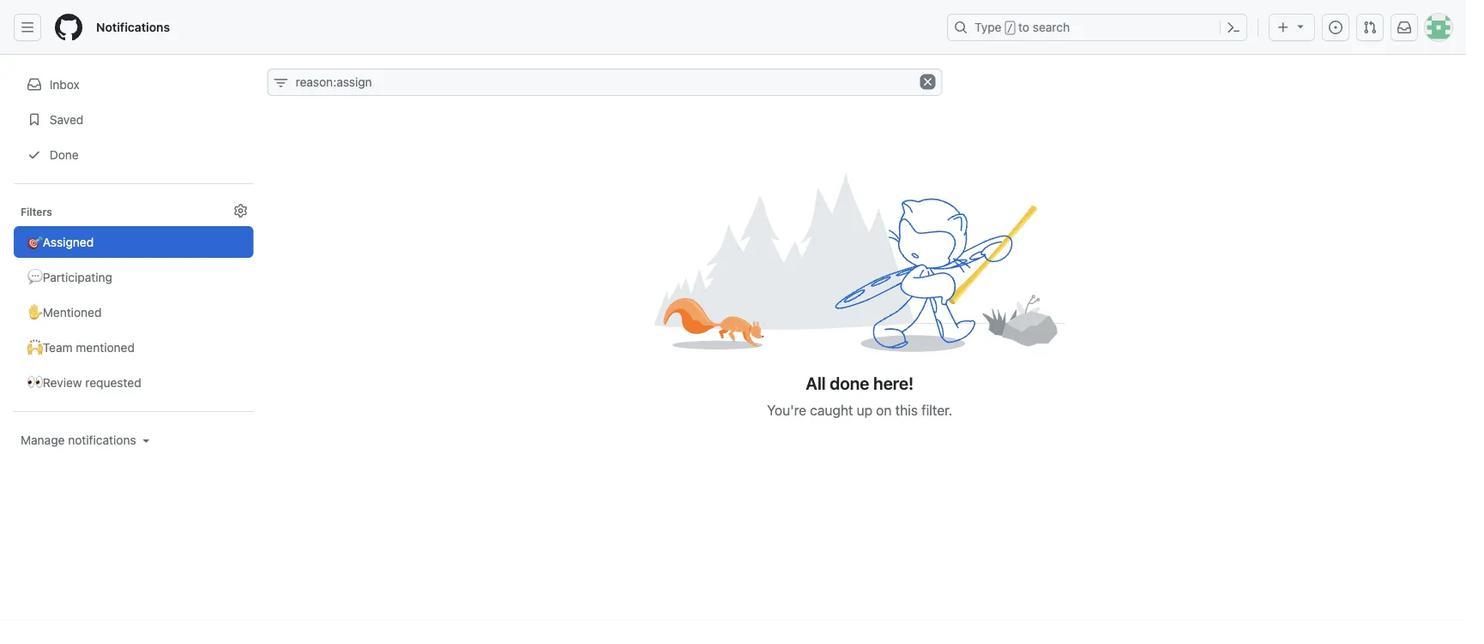 Task type: describe. For each thing, give the bounding box(es) containing it.
notifications image
[[1397, 21, 1411, 34]]

this
[[895, 402, 918, 419]]

🙌 team mentioned
[[27, 341, 135, 355]]

notifications
[[68, 434, 136, 448]]

👀
[[27, 376, 39, 390]]

notifications link
[[89, 14, 177, 41]]

filter image
[[274, 76, 288, 90]]

all
[[806, 374, 826, 394]]

command palette image
[[1227, 21, 1240, 34]]

✋ mentioned
[[27, 305, 102, 320]]

👀 review requested
[[27, 376, 141, 390]]

👀 review requested link
[[14, 367, 253, 399]]

customize filters image
[[234, 204, 247, 218]]

mentioned
[[43, 305, 102, 320]]

type / to search
[[974, 20, 1070, 34]]

🎯 assigned
[[27, 235, 94, 249]]

🎯 assigned link
[[14, 226, 253, 258]]

here!
[[873, 374, 914, 394]]

manage notifications
[[21, 434, 136, 448]]

team
[[43, 341, 73, 355]]

inbox link
[[14, 69, 253, 100]]

🙌
[[27, 341, 39, 355]]

participating
[[43, 270, 112, 284]]

saved link
[[14, 104, 253, 136]]

you're
[[767, 402, 806, 419]]

to
[[1018, 20, 1029, 34]]

triangle down image inside the manage notifications popup button
[[140, 434, 153, 448]]

requested
[[85, 376, 141, 390]]



Task type: vqa. For each thing, say whether or not it's contained in the screenshot.
0
no



Task type: locate. For each thing, give the bounding box(es) containing it.
triangle down image right plus image
[[1294, 19, 1307, 33]]

🙌 team mentioned link
[[14, 332, 253, 364]]

1 vertical spatial triangle down image
[[140, 434, 153, 448]]

triangle down image
[[1294, 19, 1307, 33], [140, 434, 153, 448]]

filter.
[[921, 402, 952, 419]]

💬 participating link
[[14, 262, 253, 293]]

done link
[[14, 139, 253, 171]]

on
[[876, 402, 892, 419]]

Filter notifications text field
[[267, 69, 942, 96]]

done
[[46, 148, 79, 162]]

/
[[1007, 22, 1013, 34]]

💬 participating
[[27, 270, 112, 284]]

search
[[1033, 20, 1070, 34]]

✋ mentioned link
[[14, 297, 253, 329]]

all done here! you're caught up on this filter.
[[767, 374, 952, 419]]

🎯
[[27, 235, 39, 249]]

manage notifications button
[[21, 432, 153, 449]]

type
[[974, 20, 1002, 34]]

git pull request image
[[1363, 21, 1377, 34]]

homepage image
[[55, 14, 82, 41]]

1 horizontal spatial triangle down image
[[1294, 19, 1307, 33]]

notifications
[[96, 20, 170, 34]]

clear filters image
[[920, 74, 936, 90]]

✋
[[27, 305, 39, 320]]

bookmark image
[[27, 113, 41, 127]]

filters
[[21, 206, 52, 218]]

inbox image
[[27, 78, 41, 91]]

manage
[[21, 434, 65, 448]]

plus image
[[1276, 21, 1290, 34]]

💬
[[27, 270, 39, 284]]

issue opened image
[[1329, 21, 1343, 34]]

assigned
[[43, 235, 94, 249]]

inbox
[[50, 77, 80, 91]]

notifications element
[[14, 55, 253, 491]]

triangle down image right "notifications"
[[140, 434, 153, 448]]

caught
[[810, 402, 853, 419]]

up
[[857, 402, 872, 419]]

0 vertical spatial triangle down image
[[1294, 19, 1307, 33]]

None search field
[[267, 69, 942, 96]]

mentioned
[[76, 341, 135, 355]]

review
[[43, 376, 82, 390]]

done
[[830, 374, 869, 394]]

0 horizontal spatial triangle down image
[[140, 434, 153, 448]]

saved
[[46, 112, 83, 127]]

check image
[[27, 148, 41, 162]]

filter zero image
[[654, 165, 1066, 359]]



